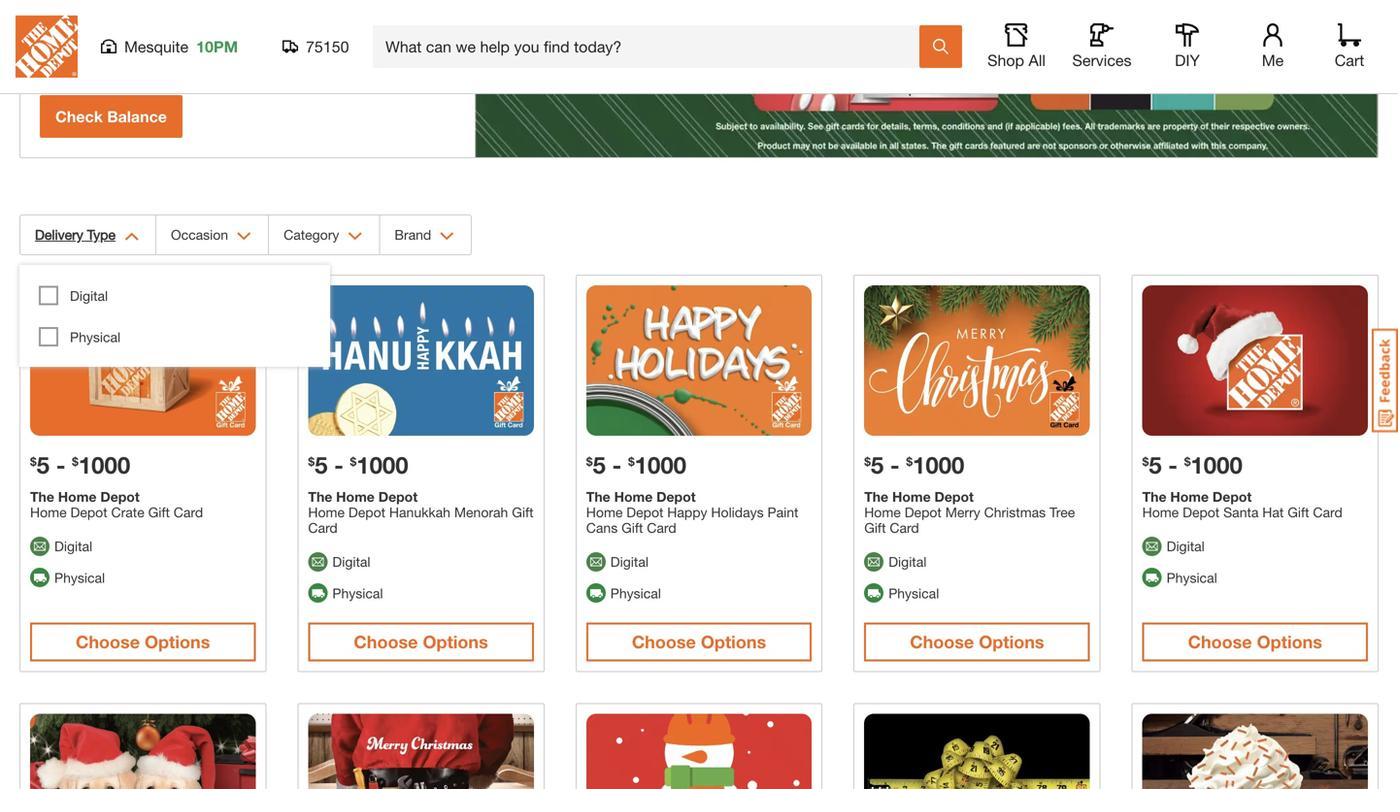 Task type: vqa. For each thing, say whether or not it's contained in the screenshot.
5 associated with The Home Depot Home Depot Hanukkah Menorah Gift Card
yes



Task type: describe. For each thing, give the bounding box(es) containing it.
delivery type link
[[20, 216, 155, 254]]

options for christmas
[[979, 632, 1044, 653]]

services button
[[1071, 23, 1133, 70]]

check balance link
[[40, 95, 182, 138]]

digital image for home depot santa hat gift card
[[1142, 537, 1162, 556]]

card inside the home depot home depot merry christmas tree gift card
[[890, 520, 919, 536]]

the for home depot santa hat gift card
[[1142, 489, 1166, 505]]

choose options for santa
[[1188, 632, 1322, 653]]

the home depot home depot happy holidays paint cans gift card
[[586, 489, 798, 536]]

physical for santa
[[1167, 570, 1217, 586]]

gift inside the home depot home depot santa hat gift card
[[1288, 504, 1309, 520]]

check balance
[[55, 107, 167, 126]]

5 for the home depot home depot crate gift card
[[37, 451, 50, 479]]

card inside the home depot home depot hanukkah menorah gift card
[[308, 520, 338, 536]]

home depot merry christmas tree gift card image
[[864, 285, 1090, 436]]

$ 5 - $ 1000 for crate
[[30, 451, 130, 479]]

choose options button for santa
[[1142, 623, 1368, 662]]

home depot santa hat gift card image
[[1142, 285, 1368, 436]]

options for hat
[[1257, 632, 1322, 653]]

the home depot home depot hanukkah menorah gift card
[[308, 489, 533, 536]]

options for holidays
[[701, 632, 766, 653]]

1 $ from the left
[[30, 455, 37, 468]]

choose for crate
[[76, 632, 140, 653]]

the home depot home depot santa hat gift card
[[1142, 489, 1342, 520]]

shop
[[987, 51, 1024, 69]]

physical image for the home depot home depot santa hat gift card
[[1142, 568, 1162, 588]]

1000 for crate
[[78, 451, 130, 479]]

physical image for the home depot home depot crate gift card
[[30, 568, 50, 588]]

3 $ from the left
[[308, 455, 315, 468]]

type
[[87, 227, 115, 243]]

open arrow image for brand
[[440, 232, 455, 241]]

choose options for happy
[[632, 632, 766, 653]]

diy
[[1175, 51, 1200, 69]]

card inside the home depot home depot santa hat gift card
[[1313, 504, 1342, 520]]

physical image for the home depot home depot merry christmas tree gift card
[[864, 584, 884, 603]]

crate
[[111, 504, 144, 520]]

home depot happy holidays paint cans gift card image
[[586, 285, 812, 436]]

$ 5 - $ 1000 for happy
[[586, 451, 686, 479]]

christmas
[[984, 504, 1046, 520]]

digital image for home depot merry christmas tree gift card
[[864, 552, 884, 572]]

the for home depot crate gift card
[[30, 489, 54, 505]]

paint
[[767, 504, 798, 520]]

9 $ from the left
[[1142, 455, 1149, 468]]

the home depot home depot crate gift card
[[30, 489, 203, 520]]

physical for happy
[[610, 585, 661, 601]]

1000 for santa
[[1191, 451, 1242, 479]]

10pm
[[196, 37, 238, 56]]

delivery
[[35, 227, 83, 243]]

cans
[[586, 520, 618, 536]]

category link
[[269, 216, 379, 254]]

brand
[[395, 227, 431, 243]]

menorah
[[454, 504, 508, 520]]

check
[[55, 107, 103, 126]]

the for home depot happy holidays paint cans gift card
[[586, 489, 610, 505]]

4 $ from the left
[[350, 455, 357, 468]]

delivery type
[[35, 227, 115, 243]]

choose for hanukkah
[[354, 632, 418, 653]]

santa
[[1223, 504, 1259, 520]]

6 $ from the left
[[628, 455, 635, 468]]

diy button
[[1156, 23, 1218, 70]]

choose options button for happy
[[586, 623, 812, 662]]

cart link
[[1328, 23, 1371, 70]]

7 $ from the left
[[864, 455, 871, 468]]

shop all button
[[985, 23, 1048, 70]]

category
[[284, 227, 339, 243]]

1000 for happy
[[635, 451, 686, 479]]

5 $ from the left
[[586, 455, 593, 468]]

physical image for the home depot home depot happy holidays paint cans gift card
[[586, 584, 606, 603]]

choose options for crate
[[76, 632, 210, 653]]

shop all
[[987, 51, 1046, 69]]

physical for merry
[[889, 585, 939, 601]]

holidays
[[711, 504, 764, 520]]

me button
[[1242, 23, 1304, 70]]

physical
[[70, 329, 120, 345]]

the home depot logo image
[[16, 16, 78, 78]]

hat
[[1262, 504, 1284, 520]]

What can we help you find today? search field
[[385, 26, 918, 67]]



Task type: locate. For each thing, give the bounding box(es) containing it.
1 choose options from the left
[[76, 632, 210, 653]]

choose for merry
[[910, 632, 974, 653]]

75150
[[306, 37, 349, 56]]

1 5 from the left
[[37, 451, 50, 479]]

options
[[145, 632, 210, 653], [423, 632, 488, 653], [701, 632, 766, 653], [979, 632, 1044, 653], [1257, 632, 1322, 653]]

1000
[[78, 451, 130, 479], [357, 451, 408, 479], [635, 451, 686, 479], [913, 451, 964, 479], [1191, 451, 1242, 479]]

1 horizontal spatial digital image
[[1142, 537, 1162, 556]]

10 $ from the left
[[1184, 455, 1191, 468]]

0 horizontal spatial open arrow image
[[348, 232, 362, 241]]

3 5 from the left
[[593, 451, 606, 479]]

5 - from the left
[[1168, 451, 1178, 479]]

open arrow image right occasion
[[237, 232, 252, 241]]

2 5 from the left
[[315, 451, 328, 479]]

card right hat
[[1313, 504, 1342, 520]]

5 for the home depot home depot santa hat gift card
[[1149, 451, 1162, 479]]

digital image for home depot hanukkah menorah gift card
[[308, 552, 328, 572]]

open arrow image
[[124, 232, 139, 241], [237, 232, 252, 241]]

open arrow image for occasion
[[237, 232, 252, 241]]

gift inside the home depot home depot crate gift card
[[148, 504, 170, 520]]

card up physical icon
[[308, 520, 338, 536]]

- for the home depot home depot santa hat gift card
[[1168, 451, 1178, 479]]

- for the home depot home depot merry christmas tree gift card
[[890, 451, 900, 479]]

digital image
[[1142, 537, 1162, 556], [586, 552, 606, 572]]

choose for happy
[[632, 632, 696, 653]]

digital for the home depot home depot merry christmas tree gift card
[[889, 554, 927, 570]]

$ 5 - $ 1000 for hanukkah
[[308, 451, 408, 479]]

physical for crate
[[54, 570, 105, 586]]

1 open arrow image from the left
[[348, 232, 362, 241]]

gift
[[148, 504, 170, 520], [512, 504, 533, 520], [1288, 504, 1309, 520], [621, 520, 643, 536], [864, 520, 886, 536]]

$ 5 - $ 1000
[[30, 451, 130, 479], [308, 451, 408, 479], [586, 451, 686, 479], [864, 451, 964, 479], [1142, 451, 1242, 479]]

gift right hat
[[1288, 504, 1309, 520]]

digital down the home depot home depot hanukkah menorah gift card on the left of page
[[332, 554, 370, 570]]

2 choose from the left
[[354, 632, 418, 653]]

1 choose options button from the left
[[30, 623, 256, 662]]

3 choose options button from the left
[[586, 623, 812, 662]]

the left merry
[[864, 489, 888, 505]]

options for menorah
[[423, 632, 488, 653]]

5 for the home depot home depot happy holidays paint cans gift card
[[593, 451, 606, 479]]

3 the from the left
[[586, 489, 610, 505]]

5 for the home depot home depot merry christmas tree gift card
[[871, 451, 884, 479]]

4 choose options button from the left
[[864, 623, 1090, 662]]

the left santa
[[1142, 489, 1166, 505]]

1000 up hanukkah
[[357, 451, 408, 479]]

1 open arrow image from the left
[[124, 232, 139, 241]]

4 $ 5 - $ 1000 from the left
[[864, 451, 964, 479]]

1 $ 5 - $ 1000 from the left
[[30, 451, 130, 479]]

digital down the home depot home depot santa hat gift card
[[1167, 538, 1205, 554]]

choose
[[76, 632, 140, 653], [354, 632, 418, 653], [632, 632, 696, 653], [910, 632, 974, 653], [1188, 632, 1252, 653]]

home depot crate gift card image
[[30, 285, 256, 436]]

card inside the home depot home depot happy holidays paint cans gift card
[[647, 520, 676, 536]]

1 horizontal spatial digital image
[[308, 552, 328, 572]]

balance
[[107, 107, 167, 126]]

physical image
[[30, 568, 50, 588], [1142, 568, 1162, 588], [586, 584, 606, 603], [864, 584, 884, 603]]

card inside the home depot home depot crate gift card
[[174, 504, 203, 520]]

- for the home depot home depot happy holidays paint cans gift card
[[612, 451, 622, 479]]

gift left merry
[[864, 520, 886, 536]]

choose options
[[76, 632, 210, 653], [354, 632, 488, 653], [632, 632, 766, 653], [910, 632, 1044, 653], [1188, 632, 1322, 653]]

2 the from the left
[[308, 489, 332, 505]]

4 the from the left
[[864, 489, 888, 505]]

open arrow image inside delivery type link
[[124, 232, 139, 241]]

card
[[174, 504, 203, 520], [1313, 504, 1342, 520], [308, 520, 338, 536], [647, 520, 676, 536], [890, 520, 919, 536]]

open arrow image right the category
[[348, 232, 362, 241]]

all
[[1029, 51, 1046, 69]]

3 - from the left
[[612, 451, 622, 479]]

choose options button for hanukkah
[[308, 623, 534, 662]]

mesquite 10pm
[[124, 37, 238, 56]]

depot
[[100, 489, 140, 505], [378, 489, 418, 505], [656, 489, 696, 505], [934, 489, 974, 505], [1212, 489, 1252, 505], [70, 504, 107, 520], [348, 504, 385, 520], [626, 504, 663, 520], [905, 504, 942, 520], [1183, 504, 1220, 520]]

2 choose options from the left
[[354, 632, 488, 653]]

8 $ from the left
[[906, 455, 913, 468]]

5 choose options from the left
[[1188, 632, 1322, 653]]

5 choose from the left
[[1188, 632, 1252, 653]]

- for the home depot home depot crate gift card
[[56, 451, 66, 479]]

5 1000 from the left
[[1191, 451, 1242, 479]]

4 options from the left
[[979, 632, 1044, 653]]

2 horizontal spatial digital image
[[864, 552, 884, 572]]

4 - from the left
[[890, 451, 900, 479]]

digital down the cans
[[610, 554, 648, 570]]

- up the home depot home depot crate gift card
[[56, 451, 66, 479]]

gift inside the home depot home depot hanukkah menorah gift card
[[512, 504, 533, 520]]

card right the cans
[[647, 520, 676, 536]]

5
[[37, 451, 50, 479], [315, 451, 328, 479], [593, 451, 606, 479], [871, 451, 884, 479], [1149, 451, 1162, 479]]

gift inside the home depot home depot merry christmas tree gift card
[[864, 520, 886, 536]]

0 horizontal spatial open arrow image
[[124, 232, 139, 241]]

the up the cans
[[586, 489, 610, 505]]

- up the home depot home depot hanukkah menorah gift card on the left of page
[[334, 451, 344, 479]]

digital for the home depot home depot santa hat gift card
[[1167, 538, 1205, 554]]

3 choose options from the left
[[632, 632, 766, 653]]

2 - from the left
[[334, 451, 344, 479]]

- for the home depot home depot hanukkah menorah gift card
[[334, 451, 344, 479]]

5 the from the left
[[1142, 489, 1166, 505]]

digital
[[70, 288, 108, 304]]

occasion
[[171, 227, 228, 243]]

the left crate
[[30, 489, 54, 505]]

brand link
[[380, 216, 471, 254]]

$ 5 - $ 1000 up the home depot home depot santa hat gift card
[[1142, 451, 1242, 479]]

1 the from the left
[[30, 489, 54, 505]]

$ 5 - $ 1000 up hanukkah
[[308, 451, 408, 479]]

$ 5 - $ 1000 for merry
[[864, 451, 964, 479]]

2 open arrow image from the left
[[237, 232, 252, 241]]

$ 5 - $ 1000 up the home depot home depot crate gift card
[[30, 451, 130, 479]]

1000 for merry
[[913, 451, 964, 479]]

tree
[[1050, 504, 1075, 520]]

1 choose from the left
[[76, 632, 140, 653]]

- up the cans
[[612, 451, 622, 479]]

- up the home depot home depot merry christmas tree gift card
[[890, 451, 900, 479]]

digital
[[54, 538, 92, 554], [1167, 538, 1205, 554], [332, 554, 370, 570], [610, 554, 648, 570], [889, 554, 927, 570]]

1000 up happy
[[635, 451, 686, 479]]

3 options from the left
[[701, 632, 766, 653]]

the home depot home depot merry christmas tree gift card
[[864, 489, 1075, 536]]

4 1000 from the left
[[913, 451, 964, 479]]

4 choose options from the left
[[910, 632, 1044, 653]]

2 open arrow image from the left
[[440, 232, 455, 241]]

happy
[[667, 504, 707, 520]]

$ 5 - $ 1000 up merry
[[864, 451, 964, 479]]

gift right the cans
[[621, 520, 643, 536]]

occasion link
[[156, 216, 268, 254]]

digital for the home depot home depot hanukkah menorah gift card
[[332, 554, 370, 570]]

5 5 from the left
[[1149, 451, 1162, 479]]

-
[[56, 451, 66, 479], [334, 451, 344, 479], [612, 451, 622, 479], [890, 451, 900, 479], [1168, 451, 1178, 479]]

physical
[[54, 570, 105, 586], [1167, 570, 1217, 586], [332, 585, 383, 601], [610, 585, 661, 601], [889, 585, 939, 601]]

5 for the home depot home depot hanukkah menorah gift card
[[315, 451, 328, 479]]

the for home depot merry christmas tree gift card
[[864, 489, 888, 505]]

$ 5 - $ 1000 for santa
[[1142, 451, 1242, 479]]

4 5 from the left
[[871, 451, 884, 479]]

gift right menorah
[[512, 504, 533, 520]]

open arrow image for delivery type
[[124, 232, 139, 241]]

2 $ 5 - $ 1000 from the left
[[308, 451, 408, 479]]

open arrow image right type
[[124, 232, 139, 241]]

2 choose options button from the left
[[308, 623, 534, 662]]

5 options from the left
[[1257, 632, 1322, 653]]

3 $ 5 - $ 1000 from the left
[[586, 451, 686, 479]]

card left merry
[[890, 520, 919, 536]]

the inside the home depot home depot santa hat gift card
[[1142, 489, 1166, 505]]

merry
[[945, 504, 980, 520]]

cart
[[1335, 51, 1364, 69]]

digital down the home depot home depot merry christmas tree gift card
[[889, 554, 927, 570]]

digital for the home depot home depot happy holidays paint cans gift card
[[610, 554, 648, 570]]

1000 up the home depot home depot crate gift card
[[78, 451, 130, 479]]

open arrow image inside category link
[[348, 232, 362, 241]]

2 $ from the left
[[72, 455, 78, 468]]

the inside the home depot home depot happy holidays paint cans gift card
[[586, 489, 610, 505]]

digital image for home depot happy holidays paint cans gift card
[[586, 552, 606, 572]]

home depot hanukkah menorah gift card image
[[308, 285, 534, 436]]

3 choose from the left
[[632, 632, 696, 653]]

choose options button for crate
[[30, 623, 256, 662]]

physical image
[[308, 584, 328, 603]]

digital for the home depot home depot crate gift card
[[54, 538, 92, 554]]

gift inside the home depot home depot happy holidays paint cans gift card
[[621, 520, 643, 536]]

hanukkah
[[389, 504, 450, 520]]

2 options from the left
[[423, 632, 488, 653]]

1 horizontal spatial open arrow image
[[237, 232, 252, 241]]

feedback link image
[[1372, 328, 1398, 433]]

home
[[58, 489, 97, 505], [336, 489, 375, 505], [614, 489, 653, 505], [892, 489, 931, 505], [1170, 489, 1209, 505], [30, 504, 67, 520], [308, 504, 345, 520], [586, 504, 623, 520], [864, 504, 901, 520], [1142, 504, 1179, 520]]

5 choose options button from the left
[[1142, 623, 1368, 662]]

1000 for hanukkah
[[357, 451, 408, 479]]

open arrow image inside the occasion link
[[237, 232, 252, 241]]

5 $ 5 - $ 1000 from the left
[[1142, 451, 1242, 479]]

$ 5 - $ 1000 up happy
[[586, 451, 686, 479]]

digital image for home depot crate gift card
[[30, 537, 50, 556]]

1 options from the left
[[145, 632, 210, 653]]

4 choose from the left
[[910, 632, 974, 653]]

open arrow image inside brand link
[[440, 232, 455, 241]]

3 1000 from the left
[[635, 451, 686, 479]]

the
[[30, 489, 54, 505], [308, 489, 332, 505], [586, 489, 610, 505], [864, 489, 888, 505], [1142, 489, 1166, 505]]

choose for santa
[[1188, 632, 1252, 653]]

the inside the home depot home depot hanukkah menorah gift card
[[308, 489, 332, 505]]

digital down the home depot home depot crate gift card
[[54, 538, 92, 554]]

0 horizontal spatial digital image
[[30, 537, 50, 556]]

digital image
[[30, 537, 50, 556], [308, 552, 328, 572], [864, 552, 884, 572]]

the up physical icon
[[308, 489, 332, 505]]

me
[[1262, 51, 1284, 69]]

1000 up the home depot home depot santa hat gift card
[[1191, 451, 1242, 479]]

open arrow image
[[348, 232, 362, 241], [440, 232, 455, 241]]

1 1000 from the left
[[78, 451, 130, 479]]

card right crate
[[174, 504, 203, 520]]

2 1000 from the left
[[357, 451, 408, 479]]

choose options button for merry
[[864, 623, 1090, 662]]

the for home depot hanukkah menorah gift card
[[308, 489, 332, 505]]

choose options button
[[30, 623, 256, 662], [308, 623, 534, 662], [586, 623, 812, 662], [864, 623, 1090, 662], [1142, 623, 1368, 662]]

image for give the gift of doing image
[[475, 0, 1378, 157]]

the inside the home depot home depot merry christmas tree gift card
[[864, 489, 888, 505]]

physical for hanukkah
[[332, 585, 383, 601]]

gift right crate
[[148, 504, 170, 520]]

0 horizontal spatial digital image
[[586, 552, 606, 572]]

open arrow image right the brand
[[440, 232, 455, 241]]

75150 button
[[283, 37, 350, 56]]

1000 up merry
[[913, 451, 964, 479]]

options for gift
[[145, 632, 210, 653]]

the inside the home depot home depot crate gift card
[[30, 489, 54, 505]]

1 - from the left
[[56, 451, 66, 479]]

choose options for merry
[[910, 632, 1044, 653]]

services
[[1072, 51, 1132, 69]]

1 horizontal spatial open arrow image
[[440, 232, 455, 241]]

choose options for hanukkah
[[354, 632, 488, 653]]

open arrow image for category
[[348, 232, 362, 241]]

$
[[30, 455, 37, 468], [72, 455, 78, 468], [308, 455, 315, 468], [350, 455, 357, 468], [586, 455, 593, 468], [628, 455, 635, 468], [864, 455, 871, 468], [906, 455, 913, 468], [1142, 455, 1149, 468], [1184, 455, 1191, 468]]

- up the home depot home depot santa hat gift card
[[1168, 451, 1178, 479]]

mesquite
[[124, 37, 188, 56]]



